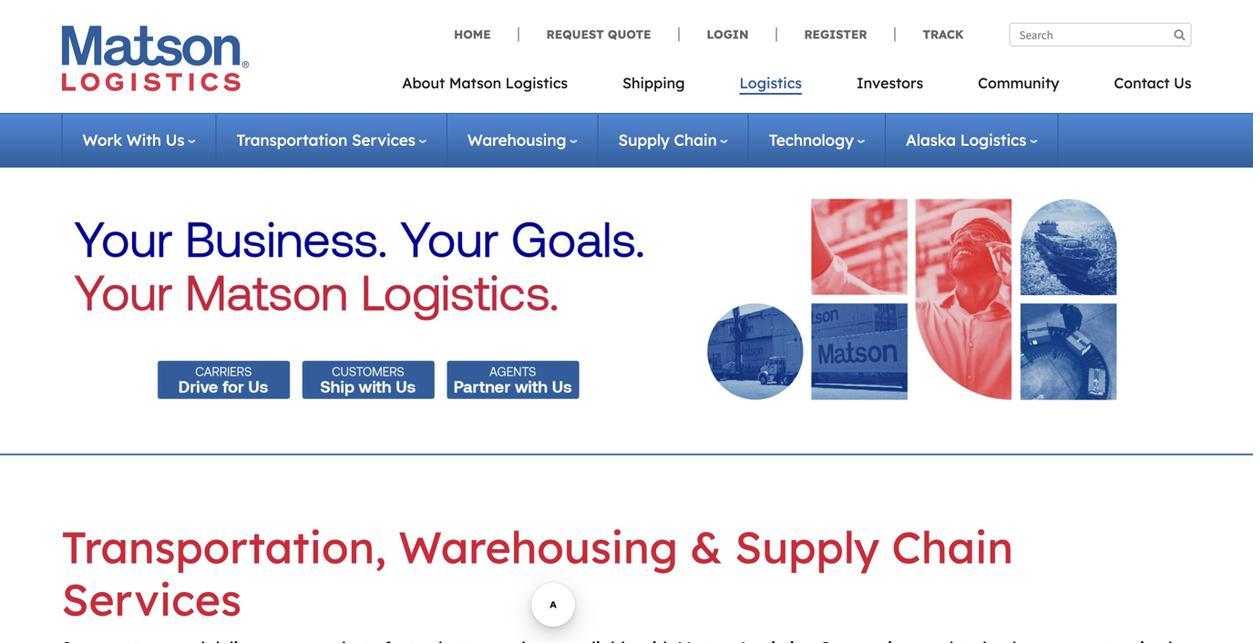 Task type: vqa. For each thing, say whether or not it's contained in the screenshot.
Logistics to the left
yes



Task type: locate. For each thing, give the bounding box(es) containing it.
None search field
[[1009, 23, 1192, 46]]

us right "with"
[[166, 130, 185, 150]]

supply chain
[[618, 130, 717, 150]]

about matson logistics
[[402, 74, 568, 92]]

1 vertical spatial chain
[[892, 520, 1013, 575]]

warehousing
[[467, 130, 566, 150], [399, 520, 678, 575]]

logistics up warehousing link at left top
[[506, 74, 568, 92]]

search image
[[1174, 29, 1185, 41]]

alaska logistics link
[[906, 130, 1038, 150]]

1 horizontal spatial chain
[[892, 520, 1013, 575]]

us inside the top menu navigation
[[1174, 74, 1192, 92]]

0 vertical spatial warehousing
[[467, 130, 566, 150]]

work with us link
[[82, 130, 196, 150]]

logistics down login
[[740, 74, 802, 92]]

0 horizontal spatial us
[[166, 130, 185, 150]]

supply
[[618, 130, 670, 150], [735, 520, 880, 575]]

about
[[402, 74, 445, 92]]

0 vertical spatial chain
[[674, 130, 717, 150]]

alaska
[[906, 130, 956, 150]]

1 horizontal spatial supply
[[735, 520, 880, 575]]

chain inside transportation, warehousing & supply chain services
[[892, 520, 1013, 575]]

services inside transportation, warehousing & supply chain services
[[62, 572, 242, 627]]

transportation
[[237, 130, 347, 150]]

transportation services
[[237, 130, 416, 150]]

0 vertical spatial supply
[[618, 130, 670, 150]]

logistics link
[[712, 68, 829, 106]]

logistics
[[506, 74, 568, 92], [740, 74, 802, 92], [960, 130, 1027, 150]]

chain
[[674, 130, 717, 150], [892, 520, 1013, 575]]

0 horizontal spatial chain
[[674, 130, 717, 150]]

0 vertical spatial us
[[1174, 74, 1192, 92]]

work with us
[[82, 130, 185, 150]]

0 vertical spatial services
[[352, 130, 416, 150]]

1 horizontal spatial services
[[352, 130, 416, 150]]

services
[[352, 130, 416, 150], [62, 572, 242, 627]]

1 horizontal spatial logistics
[[740, 74, 802, 92]]

investors
[[857, 74, 923, 92]]

1 vertical spatial services
[[62, 572, 242, 627]]

0 horizontal spatial services
[[62, 572, 242, 627]]

logistics down community link
[[960, 130, 1027, 150]]

2 horizontal spatial logistics
[[960, 130, 1027, 150]]

alaska logistics
[[906, 130, 1027, 150]]

1 horizontal spatial us
[[1174, 74, 1192, 92]]

work
[[82, 130, 122, 150]]

with
[[126, 130, 161, 150]]

login link
[[679, 27, 776, 42]]

us right contact
[[1174, 74, 1192, 92]]

1 vertical spatial supply
[[735, 520, 880, 575]]

shipping link
[[595, 68, 712, 106]]

1 vertical spatial warehousing
[[399, 520, 678, 575]]

supply chain link
[[618, 130, 728, 150]]

us
[[1174, 74, 1192, 92], [166, 130, 185, 150]]



Task type: describe. For each thing, give the bounding box(es) containing it.
warehousing inside transportation, warehousing & supply chain services
[[399, 520, 678, 575]]

transportation,
[[62, 520, 386, 575]]

top menu navigation
[[402, 68, 1192, 106]]

request
[[547, 27, 604, 42]]

about matson logistics link
[[402, 68, 595, 106]]

request quote link
[[518, 27, 679, 42]]

contact
[[1114, 74, 1170, 92]]

technology link
[[769, 130, 865, 150]]

login
[[707, 27, 749, 42]]

register link
[[776, 27, 895, 42]]

highway brokerage, intermodal rail, warehousing, forwarding image
[[74, 178, 1179, 421]]

shipping
[[623, 74, 685, 92]]

technology
[[769, 130, 854, 150]]

community link
[[951, 68, 1087, 106]]

matson logistics image
[[62, 26, 249, 91]]

home
[[454, 27, 491, 42]]

home link
[[454, 27, 518, 42]]

investors link
[[829, 68, 951, 106]]

register
[[804, 27, 867, 42]]

matson
[[449, 74, 501, 92]]

track link
[[895, 27, 964, 42]]

&
[[690, 520, 723, 575]]

quote
[[608, 27, 651, 42]]

0 horizontal spatial logistics
[[506, 74, 568, 92]]

community
[[978, 74, 1059, 92]]

transportation services link
[[237, 130, 426, 150]]

Search search field
[[1009, 23, 1192, 46]]

contact us link
[[1087, 68, 1192, 106]]

request quote
[[547, 27, 651, 42]]

1 vertical spatial us
[[166, 130, 185, 150]]

supply inside transportation, warehousing & supply chain services
[[735, 520, 880, 575]]

warehousing link
[[467, 130, 577, 150]]

track
[[923, 27, 964, 42]]

contact us
[[1114, 74, 1192, 92]]

transportation, warehousing & supply chain services
[[62, 520, 1013, 627]]

0 horizontal spatial supply
[[618, 130, 670, 150]]



